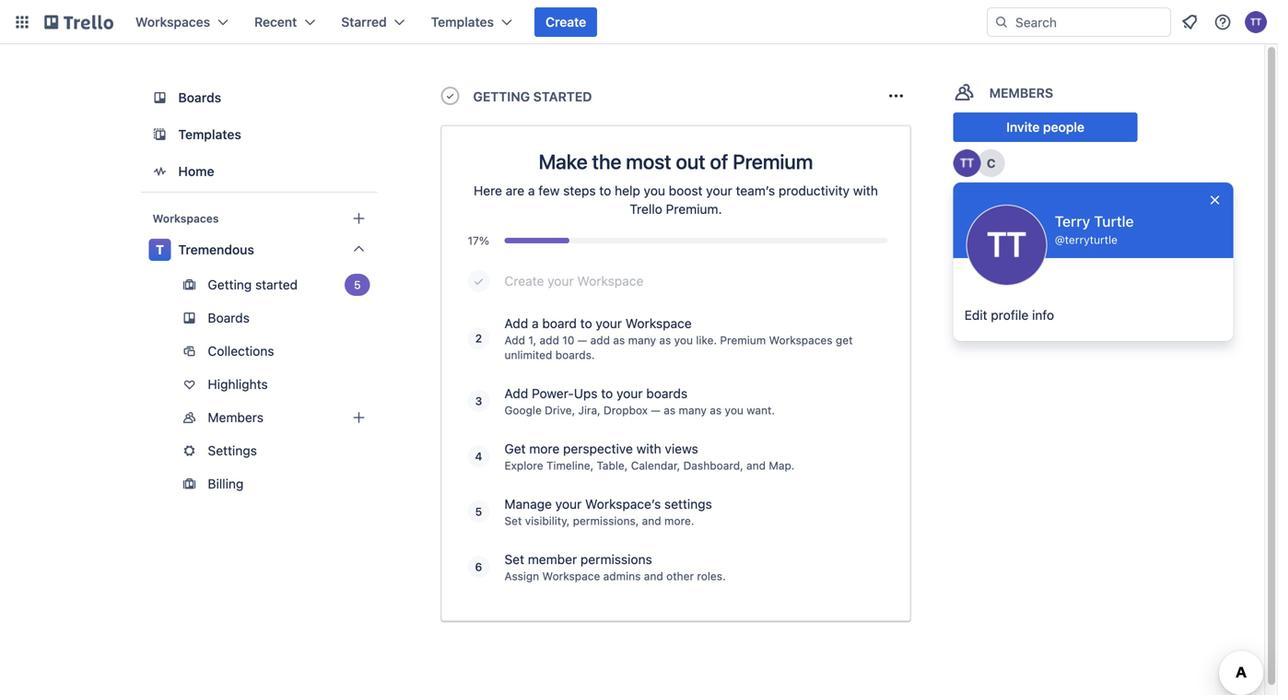 Task type: describe. For each thing, give the bounding box(es) containing it.
many inside add a board to your workspace add 1, add 10 — add as many as you like. premium workspaces get unlimited boards.
[[628, 334, 656, 347]]

get more perspective with views explore timeline, table, calendar, dashboard, and map.
[[505, 441, 795, 472]]

dashboard,
[[684, 459, 744, 472]]

getting started
[[208, 277, 298, 292]]

manage your workspace's settings set visibility, permissions, and more.
[[505, 496, 712, 527]]

power-
[[532, 386, 574, 401]]

edit
[[965, 307, 988, 323]]

permissions,
[[573, 514, 639, 527]]

your inside the add power-ups to your boards google drive, jira, dropbox — as many as you want.
[[617, 386, 643, 401]]

home image
[[149, 160, 171, 183]]

billing
[[208, 476, 244, 491]]

dropbox
[[604, 404, 648, 417]]

1,
[[529, 334, 537, 347]]

drive,
[[545, 404, 575, 417]]

most
[[626, 149, 672, 173]]

steps
[[563, 183, 596, 198]]

visibility,
[[525, 514, 570, 527]]

your inside add a board to your workspace add 1, add 10 — add as many as you like. premium workspaces get unlimited boards.
[[596, 316, 622, 331]]

timeline,
[[547, 459, 594, 472]]

you inside here are a few steps to help you boost your team's productivity with trello premium.
[[644, 183, 666, 198]]

add image
[[348, 407, 370, 429]]

17
[[468, 234, 479, 247]]

edit profile info
[[965, 307, 1055, 323]]

terryturtle
[[1065, 233, 1118, 246]]

more
[[529, 441, 560, 456]]

forward image
[[374, 274, 396, 296]]

tremendous
[[178, 242, 254, 257]]

boards.
[[556, 348, 595, 361]]

chestercheeetah (chestercheeetah) image
[[978, 149, 1005, 177]]

premium inside add a board to your workspace add 1, add 10 — add as many as you like. premium workspaces get unlimited boards.
[[720, 334, 766, 347]]

boards
[[647, 386, 688, 401]]

create for create
[[546, 14, 586, 30]]

add for add a board to your workspace
[[505, 316, 528, 331]]

many inside the add power-ups to your boards google drive, jira, dropbox — as many as you want.
[[679, 404, 707, 417]]

17 %
[[468, 234, 489, 247]]

the
[[592, 149, 622, 173]]

people
[[1043, 119, 1085, 135]]

like.
[[696, 334, 717, 347]]

get
[[505, 441, 526, 456]]

workspace inside set member permissions assign workspace admins and other roles.
[[543, 570, 600, 583]]

terry turtle @ terryturtle
[[1055, 212, 1134, 246]]

premium.
[[666, 201, 722, 217]]

1 add from the left
[[540, 334, 559, 347]]

search image
[[995, 15, 1009, 30]]

invite people button
[[954, 112, 1138, 142]]

turtle
[[1095, 212, 1134, 230]]

set inside manage your workspace's settings set visibility, permissions, and more.
[[505, 514, 522, 527]]

settings
[[665, 496, 712, 512]]

make the most out of premium
[[539, 149, 813, 173]]

add power-ups to your boards google drive, jira, dropbox — as many as you want.
[[505, 386, 775, 417]]

recent button
[[243, 7, 327, 37]]

team's
[[736, 183, 775, 198]]

set inside set member permissions assign workspace admins and other roles.
[[505, 552, 525, 567]]

admins
[[604, 570, 641, 583]]

templates inside dropdown button
[[431, 14, 494, 30]]

you inside add a board to your workspace add 1, add 10 — add as many as you like. premium workspaces get unlimited boards.
[[674, 334, 693, 347]]

1 vertical spatial workspaces
[[153, 212, 219, 225]]

create for create your workspace
[[505, 273, 544, 289]]

jira,
[[578, 404, 601, 417]]

you inside the add power-ups to your boards google drive, jira, dropbox — as many as you want.
[[725, 404, 744, 417]]

a inside here are a few steps to help you boost your team's productivity with trello premium.
[[528, 183, 535, 198]]

and inside get more perspective with views explore timeline, table, calendar, dashboard, and map.
[[747, 459, 766, 472]]

create a workspace image
[[348, 207, 370, 230]]

getting
[[208, 277, 252, 292]]

2
[[475, 332, 482, 345]]

to inside here are a few steps to help you boost your team's productivity with trello premium.
[[600, 183, 612, 198]]

1 vertical spatial boards
[[208, 310, 250, 325]]

members
[[990, 85, 1054, 100]]

2 add from the left
[[591, 334, 610, 347]]

get
[[836, 334, 853, 347]]

2 boards link from the top
[[142, 303, 378, 333]]

as left want.
[[710, 404, 722, 417]]

@
[[1055, 233, 1065, 246]]

your up board
[[548, 273, 574, 289]]

as down boards
[[664, 404, 676, 417]]

1 horizontal spatial terry turtle (terryturtle) image
[[1245, 11, 1268, 33]]

explore
[[505, 459, 544, 472]]

map.
[[769, 459, 795, 472]]

to for board
[[581, 316, 592, 331]]

6
[[475, 561, 483, 573]]

getting started
[[473, 89, 592, 104]]

workspaces inside popup button
[[136, 14, 210, 30]]

add a board to your workspace add 1, add 10 — add as many as you like. premium workspaces get unlimited boards.
[[505, 316, 853, 361]]

Search field
[[1009, 8, 1171, 36]]

— for boards
[[651, 404, 661, 417]]

c button
[[978, 149, 1005, 177]]

here
[[474, 183, 502, 198]]

a inside add a board to your workspace add 1, add 10 — add as many as you like. premium workspaces get unlimited boards.
[[532, 316, 539, 331]]

invite
[[1007, 119, 1040, 135]]

other
[[667, 570, 694, 583]]

close image
[[1208, 193, 1223, 207]]

info
[[1033, 307, 1055, 323]]

%
[[479, 234, 489, 247]]



Task type: locate. For each thing, give the bounding box(es) containing it.
set down manage
[[505, 514, 522, 527]]

— for workspace
[[578, 334, 587, 347]]

settings link
[[142, 436, 378, 466]]

getting
[[473, 89, 530, 104]]

2 vertical spatial to
[[601, 386, 613, 401]]

0 vertical spatial a
[[528, 183, 535, 198]]

collections
[[208, 343, 274, 359]]

0 notifications image
[[1179, 11, 1201, 33]]

3
[[475, 395, 482, 407]]

productivity
[[779, 183, 850, 198]]

starred
[[341, 14, 387, 30]]

t
[[156, 242, 164, 257]]

with inside here are a few steps to help you boost your team's productivity with trello premium.
[[854, 183, 878, 198]]

with
[[854, 183, 878, 198], [637, 441, 662, 456]]

workspace inside add a board to your workspace add 1, add 10 — add as many as you like. premium workspaces get unlimited boards.
[[626, 316, 692, 331]]

boards link up collections link
[[142, 303, 378, 333]]

0 horizontal spatial 5
[[354, 278, 361, 291]]

1 set from the top
[[505, 514, 522, 527]]

terry turtle (terryturtle) image
[[954, 149, 981, 177]]

4
[[475, 450, 483, 463]]

set member permissions assign workspace admins and other roles.
[[505, 552, 726, 583]]

1 horizontal spatial you
[[674, 334, 693, 347]]

manage
[[505, 496, 552, 512]]

here are a few steps to help you boost your team's productivity with trello premium.
[[474, 183, 878, 217]]

0 horizontal spatial you
[[644, 183, 666, 198]]

add
[[540, 334, 559, 347], [591, 334, 610, 347]]

add right 1,
[[540, 334, 559, 347]]

starred button
[[330, 7, 416, 37]]

templates up home
[[178, 127, 241, 142]]

billing link
[[142, 469, 378, 499]]

0 vertical spatial —
[[578, 334, 587, 347]]

highlights link
[[142, 370, 378, 399]]

boards
[[178, 90, 221, 105], [208, 310, 250, 325]]

add for add power-ups to your boards
[[505, 386, 528, 401]]

0 horizontal spatial add
[[540, 334, 559, 347]]

1 vertical spatial —
[[651, 404, 661, 417]]

your inside manage your workspace's settings set visibility, permissions, and more.
[[556, 496, 582, 512]]

add up unlimited
[[505, 316, 528, 331]]

2 vertical spatial workspaces
[[769, 334, 833, 347]]

1 horizontal spatial 5
[[475, 505, 482, 518]]

to inside add a board to your workspace add 1, add 10 — add as many as you like. premium workspaces get unlimited boards.
[[581, 316, 592, 331]]

—
[[578, 334, 587, 347], [651, 404, 661, 417]]

templates button
[[420, 7, 524, 37]]

1 horizontal spatial many
[[679, 404, 707, 417]]

roles.
[[697, 570, 726, 583]]

as right 10
[[613, 334, 625, 347]]

your up the visibility, in the left of the page
[[556, 496, 582, 512]]

5
[[354, 278, 361, 291], [475, 505, 482, 518]]

few
[[539, 183, 560, 198]]

1 horizontal spatial templates
[[431, 14, 494, 30]]

0 vertical spatial workspace
[[578, 273, 644, 289]]

templates up 'getting'
[[431, 14, 494, 30]]

help
[[615, 183, 641, 198]]

views
[[665, 441, 699, 456]]

home
[[178, 164, 214, 179]]

you left the like. at right top
[[674, 334, 693, 347]]

create button
[[535, 7, 598, 37]]

members link
[[142, 403, 378, 432]]

your up dropbox in the bottom of the page
[[617, 386, 643, 401]]

terry turtle (terryturtle) image
[[1245, 11, 1268, 33], [967, 205, 1048, 286]]

terry
[[1055, 212, 1091, 230]]

your inside here are a few steps to help you boost your team's productivity with trello premium.
[[706, 183, 733, 198]]

1 vertical spatial to
[[581, 316, 592, 331]]

— inside the add power-ups to your boards google drive, jira, dropbox — as many as you want.
[[651, 404, 661, 417]]

1 vertical spatial add
[[505, 334, 525, 347]]

unlimited
[[505, 348, 553, 361]]

as
[[613, 334, 625, 347], [659, 334, 671, 347], [664, 404, 676, 417], [710, 404, 722, 417]]

boards link up templates 'link'
[[142, 81, 378, 114]]

5 left forward icon at the left top
[[354, 278, 361, 291]]

premium up team's
[[733, 149, 813, 173]]

and left more.
[[642, 514, 662, 527]]

1 vertical spatial create
[[505, 273, 544, 289]]

c
[[987, 156, 996, 170]]

with inside get more perspective with views explore timeline, table, calendar, dashboard, and map.
[[637, 441, 662, 456]]

create inside button
[[546, 14, 586, 30]]

0 horizontal spatial many
[[628, 334, 656, 347]]

1 horizontal spatial —
[[651, 404, 661, 417]]

you up trello at top
[[644, 183, 666, 198]]

0 vertical spatial with
[[854, 183, 878, 198]]

boards down getting
[[208, 310, 250, 325]]

perspective
[[563, 441, 633, 456]]

ups
[[574, 386, 598, 401]]

0 vertical spatial you
[[644, 183, 666, 198]]

0 vertical spatial boards
[[178, 90, 221, 105]]

workspace's
[[585, 496, 661, 512]]

to
[[600, 183, 612, 198], [581, 316, 592, 331], [601, 386, 613, 401]]

template board image
[[149, 124, 171, 146]]

make
[[539, 149, 588, 173]]

templates link
[[142, 118, 378, 151]]

many down boards
[[679, 404, 707, 417]]

1 boards link from the top
[[142, 81, 378, 114]]

add up boards.
[[591, 334, 610, 347]]

started
[[534, 89, 592, 104]]

are
[[506, 183, 525, 198]]

0 vertical spatial create
[[546, 14, 586, 30]]

google
[[505, 404, 542, 417]]

want.
[[747, 404, 775, 417]]

1 add from the top
[[505, 316, 528, 331]]

and inside set member permissions assign workspace admins and other roles.
[[644, 570, 664, 583]]

boost
[[669, 183, 703, 198]]

open information menu image
[[1214, 13, 1233, 31]]

2 vertical spatial add
[[505, 386, 528, 401]]

your
[[706, 183, 733, 198], [548, 273, 574, 289], [596, 316, 622, 331], [617, 386, 643, 401], [556, 496, 582, 512]]

and
[[747, 459, 766, 472], [642, 514, 662, 527], [644, 570, 664, 583]]

1 vertical spatial 5
[[475, 505, 482, 518]]

to right board
[[581, 316, 592, 331]]

0 vertical spatial set
[[505, 514, 522, 527]]

members
[[208, 410, 264, 425]]

1 vertical spatial you
[[674, 334, 693, 347]]

boards right board icon
[[178, 90, 221, 105]]

to inside the add power-ups to your boards google drive, jira, dropbox — as many as you want.
[[601, 386, 613, 401]]

add up google
[[505, 386, 528, 401]]

1 horizontal spatial create
[[546, 14, 586, 30]]

0 vertical spatial many
[[628, 334, 656, 347]]

2 add from the top
[[505, 334, 525, 347]]

1 horizontal spatial add
[[591, 334, 610, 347]]

settings
[[208, 443, 257, 458]]

and inside manage your workspace's settings set visibility, permissions, and more.
[[642, 514, 662, 527]]

back to home image
[[44, 7, 113, 37]]

workspaces button
[[124, 7, 240, 37]]

workspaces up t
[[153, 212, 219, 225]]

out
[[676, 149, 706, 173]]

recent
[[254, 14, 297, 30]]

2 vertical spatial and
[[644, 570, 664, 583]]

1 vertical spatial boards link
[[142, 303, 378, 333]]

1 vertical spatial premium
[[720, 334, 766, 347]]

0 horizontal spatial terry turtle (terryturtle) image
[[967, 205, 1048, 286]]

0 vertical spatial 5
[[354, 278, 361, 291]]

primary element
[[0, 0, 1279, 44]]

2 vertical spatial you
[[725, 404, 744, 417]]

you left want.
[[725, 404, 744, 417]]

0 horizontal spatial with
[[637, 441, 662, 456]]

2 set from the top
[[505, 552, 525, 567]]

workspace down member
[[543, 570, 600, 583]]

of
[[710, 149, 729, 173]]

many up boards
[[628, 334, 656, 347]]

1 vertical spatial many
[[679, 404, 707, 417]]

0 vertical spatial and
[[747, 459, 766, 472]]

create up the started
[[546, 14, 586, 30]]

invite people
[[1007, 119, 1085, 135]]

terry turtle (terryturtle) image left @
[[967, 205, 1048, 286]]

collections link
[[142, 336, 378, 366]]

workspaces up board icon
[[136, 14, 210, 30]]

workspace
[[578, 273, 644, 289], [626, 316, 692, 331], [543, 570, 600, 583]]

1 vertical spatial terry turtle (terryturtle) image
[[967, 205, 1048, 286]]

3 add from the top
[[505, 386, 528, 401]]

board image
[[149, 87, 171, 109]]

a right are
[[528, 183, 535, 198]]

0 vertical spatial add
[[505, 316, 528, 331]]

boards link
[[142, 81, 378, 114], [142, 303, 378, 333]]

add left 1,
[[505, 334, 525, 347]]

profile
[[991, 307, 1029, 323]]

0 vertical spatial boards link
[[142, 81, 378, 114]]

add inside the add power-ups to your boards google drive, jira, dropbox — as many as you want.
[[505, 386, 528, 401]]

permissions
[[581, 552, 652, 567]]

to left help at the top of page
[[600, 183, 612, 198]]

set up assign
[[505, 552, 525, 567]]

create up board
[[505, 273, 544, 289]]

more.
[[665, 514, 695, 527]]

workspaces inside add a board to your workspace add 1, add 10 — add as many as you like. premium workspaces get unlimited boards.
[[769, 334, 833, 347]]

calendar,
[[631, 459, 681, 472]]

workspaces left get
[[769, 334, 833, 347]]

5 left manage
[[475, 505, 482, 518]]

and left 'other'
[[644, 570, 664, 583]]

create your workspace
[[505, 273, 644, 289]]

1 horizontal spatial with
[[854, 183, 878, 198]]

0 vertical spatial terry turtle (terryturtle) image
[[1245, 11, 1268, 33]]

0 horizontal spatial create
[[505, 273, 544, 289]]

1 vertical spatial and
[[642, 514, 662, 527]]

home link
[[142, 155, 378, 188]]

workspace up boards
[[626, 316, 692, 331]]

assign
[[505, 570, 539, 583]]

premium right the like. at right top
[[720, 334, 766, 347]]

1 vertical spatial with
[[637, 441, 662, 456]]

you
[[644, 183, 666, 198], [674, 334, 693, 347], [725, 404, 744, 417]]

0 vertical spatial workspaces
[[136, 14, 210, 30]]

a
[[528, 183, 535, 198], [532, 316, 539, 331]]

1 vertical spatial workspace
[[626, 316, 692, 331]]

1 vertical spatial set
[[505, 552, 525, 567]]

as left the like. at right top
[[659, 334, 671, 347]]

— inside add a board to your workspace add 1, add 10 — add as many as you like. premium workspaces get unlimited boards.
[[578, 334, 587, 347]]

templates inside 'link'
[[178, 127, 241, 142]]

a up 1,
[[532, 316, 539, 331]]

1 vertical spatial a
[[532, 316, 539, 331]]

to for ups
[[601, 386, 613, 401]]

to right "ups"
[[601, 386, 613, 401]]

2 horizontal spatial you
[[725, 404, 744, 417]]

— right 10
[[578, 334, 587, 347]]

and left map.
[[747, 459, 766, 472]]

2 vertical spatial workspace
[[543, 570, 600, 583]]

set
[[505, 514, 522, 527], [505, 552, 525, 567]]

with up calendar,
[[637, 441, 662, 456]]

create
[[546, 14, 586, 30], [505, 273, 544, 289]]

0 vertical spatial to
[[600, 183, 612, 198]]

10
[[563, 334, 575, 347]]

many
[[628, 334, 656, 347], [679, 404, 707, 417]]

with right productivity
[[854, 183, 878, 198]]

your right board
[[596, 316, 622, 331]]

table,
[[597, 459, 628, 472]]

0 vertical spatial premium
[[733, 149, 813, 173]]

0 horizontal spatial —
[[578, 334, 587, 347]]

your down of
[[706, 183, 733, 198]]

0 vertical spatial templates
[[431, 14, 494, 30]]

1 vertical spatial templates
[[178, 127, 241, 142]]

0 horizontal spatial templates
[[178, 127, 241, 142]]

highlights
[[208, 377, 268, 392]]

trello
[[630, 201, 663, 217]]

terry turtle (terryturtle) image right open information menu icon
[[1245, 11, 1268, 33]]

— down boards
[[651, 404, 661, 417]]

board
[[542, 316, 577, 331]]

workspace down trello at top
[[578, 273, 644, 289]]



Task type: vqa. For each thing, say whether or not it's contained in the screenshot.
Huddle
no



